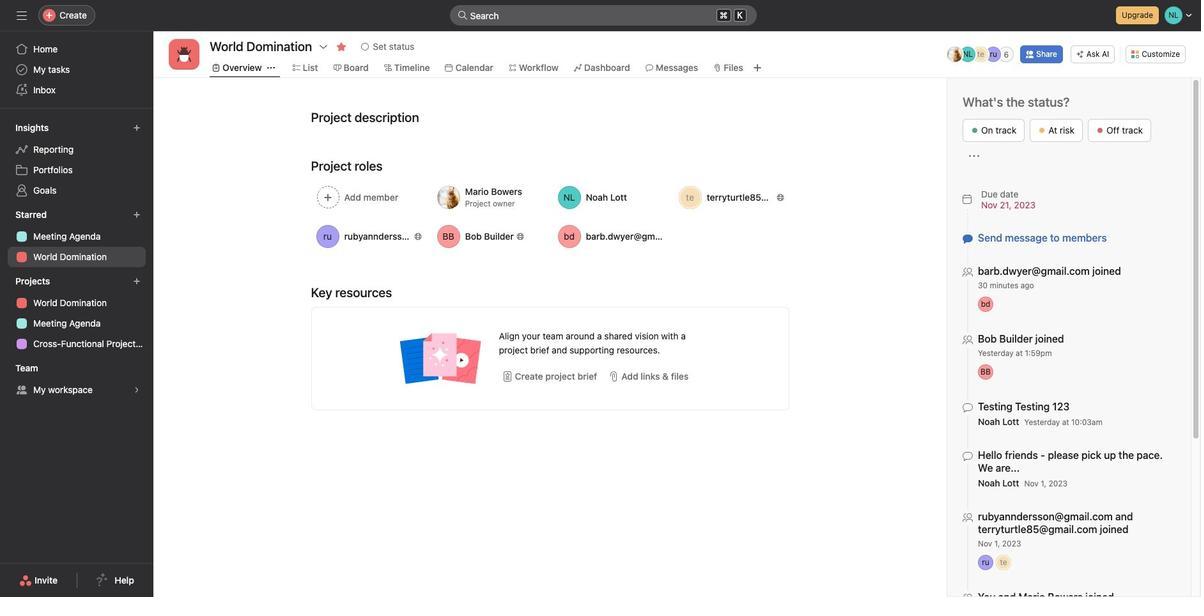 Task type: vqa. For each thing, say whether or not it's contained in the screenshot.
the Add
no



Task type: locate. For each thing, give the bounding box(es) containing it.
new project or portfolio image
[[133, 277, 141, 285]]

insights element
[[0, 116, 153, 203]]

hide sidebar image
[[17, 10, 27, 20]]

None field
[[450, 5, 757, 26]]

bug image
[[176, 47, 192, 62]]

projects element
[[0, 270, 153, 357]]

starred element
[[0, 203, 153, 270]]

see details, my workspace image
[[133, 386, 141, 394]]

teams element
[[0, 357, 153, 403]]

remove from starred image
[[336, 42, 347, 52]]

new insights image
[[133, 124, 141, 132]]

more actions image
[[969, 151, 979, 161]]



Task type: describe. For each thing, give the bounding box(es) containing it.
global element
[[0, 31, 153, 108]]

prominent image
[[457, 10, 468, 20]]

show options image
[[319, 42, 329, 52]]

add tab image
[[752, 63, 763, 73]]

add items to starred image
[[133, 211, 141, 219]]

tab actions image
[[267, 64, 275, 72]]

Search tasks, projects, and more text field
[[450, 5, 757, 26]]



